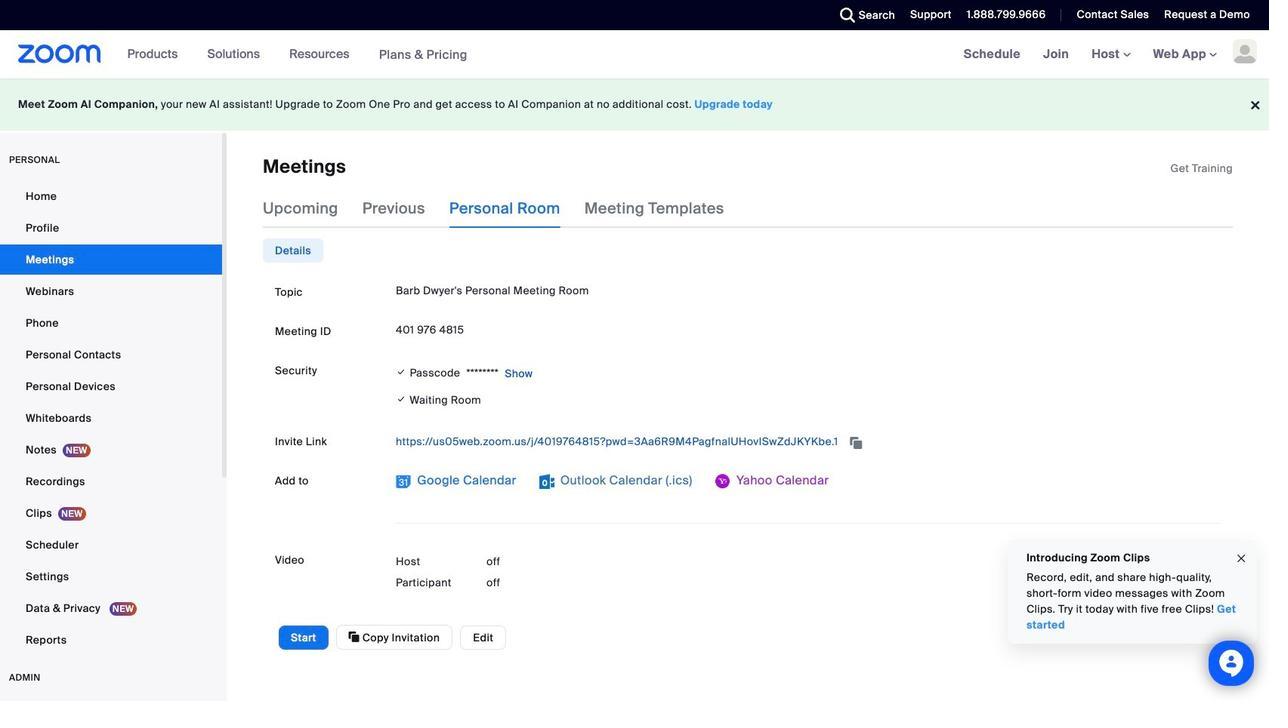 Task type: locate. For each thing, give the bounding box(es) containing it.
meetings navigation
[[953, 30, 1269, 79]]

zoom logo image
[[18, 45, 101, 63]]

application
[[1171, 161, 1233, 176], [396, 430, 1221, 454]]

tab list
[[263, 239, 323, 263]]

copy image
[[349, 631, 360, 645]]

checked image
[[396, 365, 407, 380], [396, 392, 407, 408]]

banner
[[0, 30, 1269, 79]]

0 vertical spatial application
[[1171, 161, 1233, 176]]

0 vertical spatial checked image
[[396, 365, 407, 380]]

footer
[[0, 79, 1269, 131]]

1 vertical spatial checked image
[[396, 392, 407, 408]]

add to outlook calendar (.ics) image
[[539, 475, 554, 490]]

add to yahoo calendar image
[[715, 475, 730, 490]]

product information navigation
[[116, 30, 479, 79]]

tab
[[263, 239, 323, 263]]



Task type: vqa. For each thing, say whether or not it's contained in the screenshot.
right IMAGE
no



Task type: describe. For each thing, give the bounding box(es) containing it.
profile picture image
[[1233, 39, 1257, 63]]

tabs of meeting tab list
[[263, 189, 749, 228]]

1 checked image from the top
[[396, 365, 407, 380]]

close image
[[1235, 550, 1247, 568]]

1 vertical spatial application
[[396, 430, 1221, 454]]

2 checked image from the top
[[396, 392, 407, 408]]

personal menu menu
[[0, 181, 222, 657]]

add to google calendar image
[[396, 475, 411, 490]]



